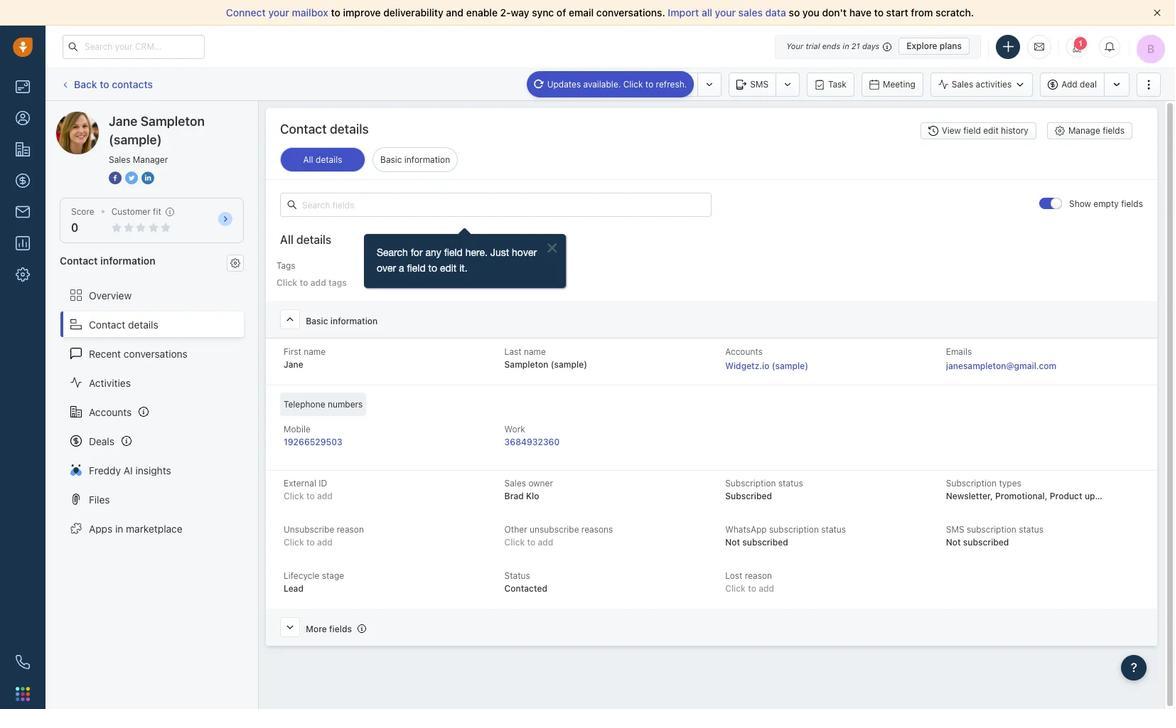 Task type: describe. For each thing, give the bounding box(es) containing it.
numbers
[[328, 399, 363, 410]]

work 3684932360
[[505, 424, 560, 448]]

mng settings image
[[230, 258, 240, 268]]

jane sampleton (sample)
[[85, 111, 201, 123]]

add for unsubscribe
[[317, 537, 333, 548]]

call
[[676, 79, 691, 89]]

you
[[803, 6, 820, 18]]

click for lost
[[726, 583, 746, 594]]

jane for jane sampleton (sample) sales manager
[[109, 114, 138, 129]]

facebook circled image
[[109, 171, 122, 186]]

to inside lost reason click to add
[[748, 583, 757, 594]]

linkedin circled image
[[142, 171, 154, 186]]

your
[[787, 41, 804, 51]]

manage fields
[[1069, 126, 1125, 136]]

files
[[89, 493, 110, 505]]

to left start
[[875, 6, 884, 18]]

1 vertical spatial basic
[[306, 316, 328, 327]]

status
[[505, 571, 531, 581]]

start
[[887, 6, 909, 18]]

jane inside 'first name jane'
[[284, 359, 304, 370]]

freshworks switcher image
[[16, 687, 30, 701]]

data
[[766, 6, 787, 18]]

19266529503
[[284, 437, 343, 448]]

1 your from the left
[[268, 6, 289, 18]]

2 vertical spatial contact
[[89, 318, 125, 330]]

emails
[[947, 346, 973, 357]]

stage
[[322, 571, 344, 581]]

19266529503 link
[[284, 437, 343, 448]]

sales for sales owner brad klo
[[505, 478, 526, 489]]

0 button
[[71, 221, 78, 234]]

not for sms subscription status not subscribed
[[947, 537, 961, 548]]

view field edit history
[[942, 126, 1029, 136]]

whatsapp
[[726, 524, 767, 535]]

fields for manage fields
[[1103, 126, 1125, 136]]

call button
[[654, 72, 698, 96]]

overview
[[89, 289, 132, 301]]

contacts
[[112, 78, 153, 90]]

sms subscription status not subscribed
[[947, 524, 1044, 548]]

apps in marketplace
[[89, 522, 183, 535]]

mobile
[[284, 424, 311, 435]]

sales owner brad klo
[[505, 478, 553, 502]]

sms button
[[729, 72, 776, 96]]

mobile 19266529503
[[284, 424, 343, 448]]

twitter circled image
[[125, 171, 138, 186]]

Search fields text field
[[280, 193, 712, 217]]

more fields
[[306, 624, 352, 635]]

show empty fields
[[1070, 199, 1144, 209]]

subscription for subscription types
[[947, 478, 997, 489]]

status for sms
[[1019, 524, 1044, 535]]

customer
[[111, 206, 151, 217]]

and
[[446, 6, 464, 18]]

trial
[[806, 41, 821, 51]]

Search your CRM... text field
[[63, 34, 205, 59]]

0 horizontal spatial information
[[100, 255, 156, 267]]

klo
[[526, 491, 540, 502]]

accounts for accounts widgetz.io (sample)
[[726, 346, 763, 357]]

1 vertical spatial contact
[[60, 255, 98, 267]]

click inside tags click to add tags
[[277, 277, 298, 288]]

empty
[[1094, 199, 1119, 209]]

0 vertical spatial information
[[405, 154, 450, 165]]

to inside unsubscribe reason click to add
[[307, 537, 315, 548]]

import
[[668, 6, 699, 18]]

1 vertical spatial tags
[[329, 277, 347, 288]]

field
[[964, 126, 981, 136]]

unsubscribe reason click to add
[[284, 524, 364, 548]]

lead
[[284, 583, 304, 594]]

3684932360 link
[[505, 437, 560, 448]]

all
[[702, 6, 713, 18]]

explore
[[907, 41, 938, 51]]

id
[[319, 478, 327, 489]]

owner
[[529, 478, 553, 489]]

subscribed for whatsapp
[[743, 537, 789, 548]]

insights
[[135, 464, 171, 476]]

add for external
[[317, 491, 333, 502]]

lifecycle stage lead
[[284, 571, 344, 594]]

phone image
[[16, 655, 30, 669]]

click for external
[[284, 491, 304, 502]]

last name sampleton (sample)
[[505, 346, 588, 370]]

external id click to add
[[284, 478, 333, 502]]

have
[[850, 6, 872, 18]]

(sample) for jane sampleton (sample)
[[161, 111, 201, 123]]

1 vertical spatial contact details
[[89, 318, 158, 330]]

view field edit history button
[[921, 122, 1037, 139]]

connect
[[226, 6, 266, 18]]

contacted
[[505, 583, 548, 594]]

more
[[306, 624, 327, 635]]

subscription types
[[947, 478, 1022, 489]]

ends
[[823, 41, 841, 51]]

jane for jane sampleton (sample)
[[85, 111, 107, 123]]

telephone
[[284, 399, 325, 410]]

show
[[1070, 199, 1092, 209]]

0
[[71, 221, 78, 234]]

sales for sales activities
[[952, 79, 974, 90]]

sms for sms
[[751, 79, 769, 89]]

explore plans
[[907, 41, 962, 51]]

lost reason click to add
[[726, 571, 775, 594]]

1 vertical spatial all details
[[280, 233, 332, 246]]

whatsapp subscription status not subscribed
[[726, 524, 847, 548]]

of
[[557, 6, 566, 18]]

lost
[[726, 571, 743, 581]]

to right back
[[100, 78, 109, 90]]

view
[[942, 126, 962, 136]]

first
[[284, 346, 302, 357]]

click for updates
[[624, 79, 643, 89]]

(sample) for accounts widgetz.io (sample)
[[772, 361, 809, 371]]

click inside other unsubscribe reasons click to add
[[505, 537, 525, 548]]

widgetz.io (sample) link
[[726, 361, 809, 371]]

updates available. click to refresh. link
[[527, 71, 695, 97]]

janesampleton@gmail.com link
[[947, 359, 1057, 374]]

21
[[852, 41, 861, 51]]

plans
[[940, 41, 962, 51]]

close image
[[1154, 9, 1162, 16]]

last
[[505, 346, 522, 357]]

fit
[[153, 206, 161, 217]]



Task type: locate. For each thing, give the bounding box(es) containing it.
click down "unsubscribe"
[[284, 537, 304, 548]]

sms for sms subscription status not subscribed
[[947, 524, 965, 535]]

freddy
[[89, 464, 121, 476]]

subscription inside subscription status subscribed
[[726, 478, 776, 489]]

subscribed inside the whatsapp subscription status not subscribed
[[743, 537, 789, 548]]

reason right lost
[[745, 571, 772, 581]]

jane sampleton (sample) sales manager
[[109, 114, 205, 165]]

sales inside sales owner brad klo
[[505, 478, 526, 489]]

2 horizontal spatial status
[[1019, 524, 1044, 535]]

0 vertical spatial in
[[843, 41, 850, 51]]

accounts
[[726, 346, 763, 357], [89, 406, 132, 418]]

jane down contacts
[[109, 114, 138, 129]]

0 horizontal spatial tags
[[277, 260, 296, 271]]

your right all
[[715, 6, 736, 18]]

1 horizontal spatial subscribed
[[964, 537, 1010, 548]]

add inside unsubscribe reason click to add
[[317, 537, 333, 548]]

add for lost
[[759, 583, 775, 594]]

2 horizontal spatial information
[[405, 154, 450, 165]]

phone element
[[9, 648, 37, 676]]

reason inside unsubscribe reason click to add
[[337, 524, 364, 535]]

your left the mailbox
[[268, 6, 289, 18]]

1 horizontal spatial basic
[[381, 154, 402, 165]]

subscription down subscription types
[[967, 524, 1017, 535]]

2 vertical spatial fields
[[329, 624, 352, 635]]

accounts down activities
[[89, 406, 132, 418]]

click right the available.
[[624, 79, 643, 89]]

2-
[[501, 6, 511, 18]]

back
[[74, 78, 97, 90]]

1 vertical spatial reason
[[745, 571, 772, 581]]

way
[[511, 6, 530, 18]]

0 horizontal spatial basic information
[[306, 316, 378, 327]]

1 horizontal spatial jane
[[109, 114, 138, 129]]

click down external
[[284, 491, 304, 502]]

email button
[[597, 72, 647, 96]]

0 vertical spatial contact details
[[280, 122, 369, 137]]

2 vertical spatial information
[[331, 316, 378, 327]]

add inside lost reason click to add
[[759, 583, 775, 594]]

sync
[[532, 6, 554, 18]]

sms inside 'button'
[[751, 79, 769, 89]]

subscription
[[770, 524, 819, 535], [967, 524, 1017, 535]]

contact details
[[280, 122, 369, 137], [89, 318, 158, 330]]

name inside last name sampleton (sample)
[[524, 346, 546, 357]]

unsubscribe
[[284, 524, 335, 535]]

to down "unsubscribe"
[[307, 537, 315, 548]]

connect your mailbox link
[[226, 6, 331, 18]]

subscribed for sms
[[964, 537, 1010, 548]]

import all your sales data link
[[668, 6, 789, 18]]

1 horizontal spatial tags
[[329, 277, 347, 288]]

1 horizontal spatial accounts
[[726, 346, 763, 357]]

sampleton for jane sampleton (sample)
[[109, 111, 158, 123]]

subscription left types
[[947, 478, 997, 489]]

name for last name
[[524, 346, 546, 357]]

sampleton down contacts
[[109, 111, 158, 123]]

1 horizontal spatial your
[[715, 6, 736, 18]]

1 vertical spatial accounts
[[89, 406, 132, 418]]

to
[[331, 6, 341, 18], [875, 6, 884, 18], [100, 78, 109, 90], [646, 79, 654, 89], [300, 277, 308, 288], [307, 491, 315, 502], [307, 537, 315, 548], [527, 537, 536, 548], [748, 583, 757, 594]]

sampleton up manager
[[141, 114, 205, 129]]

sampleton
[[109, 111, 158, 123], [141, 114, 205, 129], [505, 359, 549, 370]]

name right last on the left of page
[[524, 346, 546, 357]]

subscription for whatsapp
[[770, 524, 819, 535]]

1 vertical spatial all
[[280, 233, 294, 246]]

name for first name
[[304, 346, 326, 357]]

(sample) inside last name sampleton (sample)
[[551, 359, 588, 370]]

accounts widgetz.io (sample)
[[726, 346, 809, 371]]

add inside other unsubscribe reasons click to add
[[538, 537, 554, 548]]

apps
[[89, 522, 113, 535]]

1 horizontal spatial subscription
[[967, 524, 1017, 535]]

conversations.
[[597, 6, 666, 18]]

sales inside jane sampleton (sample) sales manager
[[109, 154, 130, 165]]

contact
[[280, 122, 327, 137], [60, 255, 98, 267], [89, 318, 125, 330]]

reason inside lost reason click to add
[[745, 571, 772, 581]]

freddy ai insights
[[89, 464, 171, 476]]

subscription up subscribed
[[726, 478, 776, 489]]

0 horizontal spatial not
[[726, 537, 740, 548]]

2 not from the left
[[947, 537, 961, 548]]

1 horizontal spatial status
[[822, 524, 847, 535]]

marketplace
[[126, 522, 183, 535]]

1 horizontal spatial name
[[524, 346, 546, 357]]

sampleton for jane sampleton (sample) sales manager
[[141, 114, 205, 129]]

0 horizontal spatial subscribed
[[743, 537, 789, 548]]

add deal button
[[1041, 72, 1105, 96]]

to up the first
[[300, 277, 308, 288]]

connect your mailbox to improve deliverability and enable 2-way sync of email conversations. import all your sales data so you don't have to start from scratch.
[[226, 6, 975, 18]]

status inside subscription status subscribed
[[779, 478, 804, 489]]

add inside tags click to add tags
[[311, 277, 326, 288]]

0 horizontal spatial sales
[[109, 154, 130, 165]]

mailbox
[[292, 6, 328, 18]]

1 horizontal spatial information
[[331, 316, 378, 327]]

click down lost
[[726, 583, 746, 594]]

fields right empty
[[1122, 199, 1144, 209]]

1 horizontal spatial sales
[[505, 478, 526, 489]]

sales up brad at left bottom
[[505, 478, 526, 489]]

status inside sms subscription status not subscribed
[[1019, 524, 1044, 535]]

1 horizontal spatial subscription
[[947, 478, 997, 489]]

subscription for subscription status subscribed
[[726, 478, 776, 489]]

tags click to add tags
[[277, 260, 347, 288]]

accounts up widgetz.io
[[726, 346, 763, 357]]

send email image
[[1035, 40, 1045, 53]]

subscribed
[[726, 491, 773, 502]]

sales activities
[[952, 79, 1012, 90]]

(sample) inside jane sampleton (sample) sales manager
[[109, 132, 162, 147]]

0 horizontal spatial status
[[779, 478, 804, 489]]

from
[[912, 6, 934, 18]]

basic
[[381, 154, 402, 165], [306, 316, 328, 327]]

in left 21
[[843, 41, 850, 51]]

to inside other unsubscribe reasons click to add
[[527, 537, 536, 548]]

0 vertical spatial basic information
[[381, 154, 450, 165]]

click up the first
[[277, 277, 298, 288]]

click down other
[[505, 537, 525, 548]]

refresh.
[[656, 79, 687, 89]]

improve
[[343, 6, 381, 18]]

accounts for accounts
[[89, 406, 132, 418]]

not
[[726, 537, 740, 548], [947, 537, 961, 548]]

1 horizontal spatial basic information
[[381, 154, 450, 165]]

1 vertical spatial sales
[[109, 154, 130, 165]]

0 vertical spatial tags
[[277, 260, 296, 271]]

1 not from the left
[[726, 537, 740, 548]]

0 horizontal spatial all
[[280, 233, 294, 246]]

2 horizontal spatial sales
[[952, 79, 974, 90]]

tags
[[277, 260, 296, 271], [329, 277, 347, 288]]

email
[[569, 6, 594, 18]]

in right apps
[[115, 522, 123, 535]]

2 vertical spatial sales
[[505, 478, 526, 489]]

subscribed down subscription types
[[964, 537, 1010, 548]]

click inside unsubscribe reason click to add
[[284, 537, 304, 548]]

your trial ends in 21 days
[[787, 41, 880, 51]]

0 horizontal spatial basic
[[306, 316, 328, 327]]

score 0
[[71, 206, 94, 234]]

to down external
[[307, 491, 315, 502]]

janesampleton@gmail.com
[[947, 361, 1057, 371]]

jane down the first
[[284, 359, 304, 370]]

don't
[[823, 6, 847, 18]]

sampleton inside last name sampleton (sample)
[[505, 359, 549, 370]]

click for unsubscribe
[[284, 537, 304, 548]]

reason for unsubscribe reason
[[337, 524, 364, 535]]

to down whatsapp
[[748, 583, 757, 594]]

0 horizontal spatial subscription
[[770, 524, 819, 535]]

name right the first
[[304, 346, 326, 357]]

to right email
[[646, 79, 654, 89]]

sales
[[739, 6, 763, 18]]

subscription right whatsapp
[[770, 524, 819, 535]]

explore plans link
[[899, 38, 970, 55]]

1 horizontal spatial contact details
[[280, 122, 369, 137]]

task button
[[807, 72, 855, 96]]

1 subscription from the left
[[770, 524, 819, 535]]

subscription for sms
[[967, 524, 1017, 535]]

1 subscription from the left
[[726, 478, 776, 489]]

1 horizontal spatial in
[[843, 41, 850, 51]]

fields for more fields
[[329, 624, 352, 635]]

add deal
[[1062, 79, 1098, 90]]

basic information
[[381, 154, 450, 165], [306, 316, 378, 327]]

to inside tags click to add tags
[[300, 277, 308, 288]]

subscription inside the whatsapp subscription status not subscribed
[[770, 524, 819, 535]]

jane inside jane sampleton (sample) sales manager
[[109, 114, 138, 129]]

sms inside sms subscription status not subscribed
[[947, 524, 965, 535]]

status for whatsapp
[[822, 524, 847, 535]]

first name jane
[[284, 346, 326, 370]]

contact information
[[60, 255, 156, 267]]

not inside sms subscription status not subscribed
[[947, 537, 961, 548]]

sales left activities
[[952, 79, 974, 90]]

1 horizontal spatial not
[[947, 537, 961, 548]]

0 horizontal spatial in
[[115, 522, 123, 535]]

0 horizontal spatial contact details
[[89, 318, 158, 330]]

unsubscribe
[[530, 524, 579, 535]]

activities
[[89, 377, 131, 389]]

sampleton down last on the left of page
[[505, 359, 549, 370]]

1 vertical spatial in
[[115, 522, 123, 535]]

add inside 'external id click to add'
[[317, 491, 333, 502]]

0 horizontal spatial name
[[304, 346, 326, 357]]

work
[[505, 424, 526, 435]]

0 vertical spatial sales
[[952, 79, 974, 90]]

not inside the whatsapp subscription status not subscribed
[[726, 537, 740, 548]]

1 vertical spatial fields
[[1122, 199, 1144, 209]]

not down subscription types
[[947, 537, 961, 548]]

widgetz.io
[[726, 361, 770, 371]]

not down whatsapp
[[726, 537, 740, 548]]

0 vertical spatial contact
[[280, 122, 327, 137]]

0 horizontal spatial your
[[268, 6, 289, 18]]

2 subscription from the left
[[967, 524, 1017, 535]]

sales up facebook circled image
[[109, 154, 130, 165]]

external
[[284, 478, 316, 489]]

available.
[[584, 79, 621, 89]]

deals
[[89, 435, 115, 447]]

subscribed down whatsapp
[[743, 537, 789, 548]]

1 link
[[1067, 36, 1088, 57]]

to inside 'external id click to add'
[[307, 491, 315, 502]]

0 vertical spatial all details
[[303, 154, 343, 165]]

1 subscribed from the left
[[743, 537, 789, 548]]

fields right the manage
[[1103, 126, 1125, 136]]

meeting button
[[862, 72, 924, 96]]

1 vertical spatial sms
[[947, 524, 965, 535]]

1 vertical spatial information
[[100, 255, 156, 267]]

to right the mailbox
[[331, 6, 341, 18]]

click inside updates available. click to refresh. link
[[624, 79, 643, 89]]

0 horizontal spatial jane
[[85, 111, 107, 123]]

subscription inside sms subscription status not subscribed
[[967, 524, 1017, 535]]

details
[[330, 122, 369, 137], [316, 154, 343, 165], [296, 233, 332, 246], [128, 318, 158, 330]]

subscribed
[[743, 537, 789, 548], [964, 537, 1010, 548]]

ai
[[124, 464, 133, 476]]

reason right "unsubscribe"
[[337, 524, 364, 535]]

2 subscription from the left
[[947, 478, 997, 489]]

(sample) for jane sampleton (sample) sales manager
[[109, 132, 162, 147]]

telephone numbers
[[284, 399, 363, 410]]

0 vertical spatial basic
[[381, 154, 402, 165]]

(sample) inside accounts widgetz.io (sample)
[[772, 361, 809, 371]]

fields inside button
[[1103, 126, 1125, 136]]

1 name from the left
[[304, 346, 326, 357]]

1 vertical spatial basic information
[[306, 316, 378, 327]]

all
[[303, 154, 313, 165], [280, 233, 294, 246]]

call link
[[654, 72, 698, 96]]

not for whatsapp subscription status not subscribed
[[726, 537, 740, 548]]

0 horizontal spatial accounts
[[89, 406, 132, 418]]

back to contacts
[[74, 78, 153, 90]]

reason for lost reason
[[745, 571, 772, 581]]

history
[[1002, 126, 1029, 136]]

status inside the whatsapp subscription status not subscribed
[[822, 524, 847, 535]]

name inside 'first name jane'
[[304, 346, 326, 357]]

click inside lost reason click to add
[[726, 583, 746, 594]]

hotspot (open by clicking or pressing space/enter) alert dialog
[[362, 224, 568, 291]]

click inside 'external id click to add'
[[284, 491, 304, 502]]

sampleton inside jane sampleton (sample) sales manager
[[141, 114, 205, 129]]

deliverability
[[384, 6, 444, 18]]

0 vertical spatial sms
[[751, 79, 769, 89]]

2 your from the left
[[715, 6, 736, 18]]

0 vertical spatial accounts
[[726, 346, 763, 357]]

1 horizontal spatial reason
[[745, 571, 772, 581]]

1 horizontal spatial all
[[303, 154, 313, 165]]

updates available. click to refresh.
[[547, 79, 687, 89]]

subscribed inside sms subscription status not subscribed
[[964, 537, 1010, 548]]

0 vertical spatial all
[[303, 154, 313, 165]]

0 vertical spatial fields
[[1103, 126, 1125, 136]]

2 horizontal spatial jane
[[284, 359, 304, 370]]

0 horizontal spatial subscription
[[726, 478, 776, 489]]

fields right more
[[329, 624, 352, 635]]

0 horizontal spatial sms
[[751, 79, 769, 89]]

0 vertical spatial reason
[[337, 524, 364, 535]]

jane down back
[[85, 111, 107, 123]]

2 subscribed from the left
[[964, 537, 1010, 548]]

status contacted
[[505, 571, 548, 594]]

task
[[829, 79, 847, 89]]

2 name from the left
[[524, 346, 546, 357]]

sales activities button
[[931, 72, 1041, 96], [931, 72, 1034, 96]]

jane
[[85, 111, 107, 123], [109, 114, 138, 129], [284, 359, 304, 370]]

to down other
[[527, 537, 536, 548]]

0 horizontal spatial reason
[[337, 524, 364, 535]]

accounts inside accounts widgetz.io (sample)
[[726, 346, 763, 357]]

1 horizontal spatial sms
[[947, 524, 965, 535]]



Task type: vqa. For each thing, say whether or not it's contained in the screenshot.


